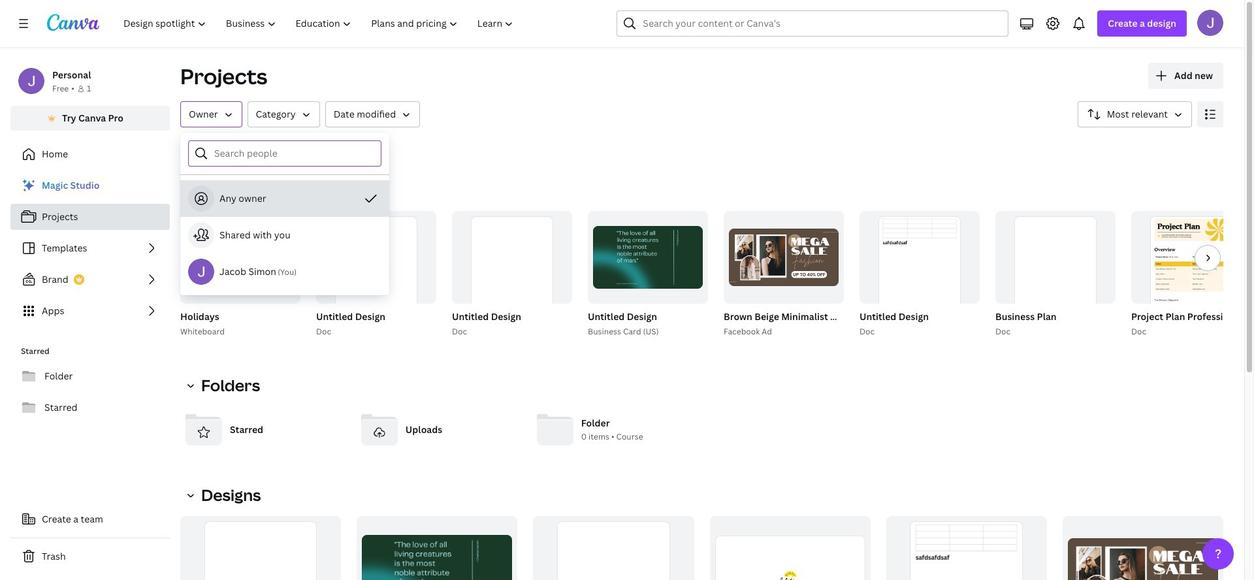 Task type: vqa. For each thing, say whether or not it's contained in the screenshot.
option
yes



Task type: describe. For each thing, give the bounding box(es) containing it.
Sort by button
[[1078, 101, 1193, 127]]

Search people search field
[[214, 141, 373, 166]]

2 option from the top
[[180, 217, 390, 254]]

Owner button
[[180, 101, 242, 127]]

Date modified button
[[325, 101, 420, 127]]



Task type: locate. For each thing, give the bounding box(es) containing it.
jacob simon image
[[1198, 10, 1224, 36]]

top level navigation element
[[115, 10, 525, 37]]

1 option from the top
[[180, 180, 390, 217]]

Search search field
[[643, 11, 983, 36]]

option
[[180, 180, 390, 217], [180, 217, 390, 254], [180, 254, 390, 290]]

group
[[178, 211, 301, 339], [314, 211, 437, 339], [316, 211, 437, 333], [450, 211, 573, 339], [452, 211, 573, 333], [586, 211, 709, 339], [588, 211, 709, 304], [722, 211, 972, 339], [724, 211, 844, 304], [858, 211, 980, 339], [994, 211, 1116, 339], [996, 211, 1116, 333], [1129, 211, 1255, 339], [1132, 211, 1252, 333], [180, 516, 341, 580], [357, 516, 518, 580], [534, 516, 694, 580], [710, 516, 871, 580], [887, 516, 1048, 580], [1063, 516, 1224, 580]]

3 option from the top
[[180, 254, 390, 290]]

list
[[10, 173, 170, 324]]

None search field
[[617, 10, 1009, 37]]

Category button
[[247, 101, 320, 127]]

list box
[[180, 180, 390, 290]]



